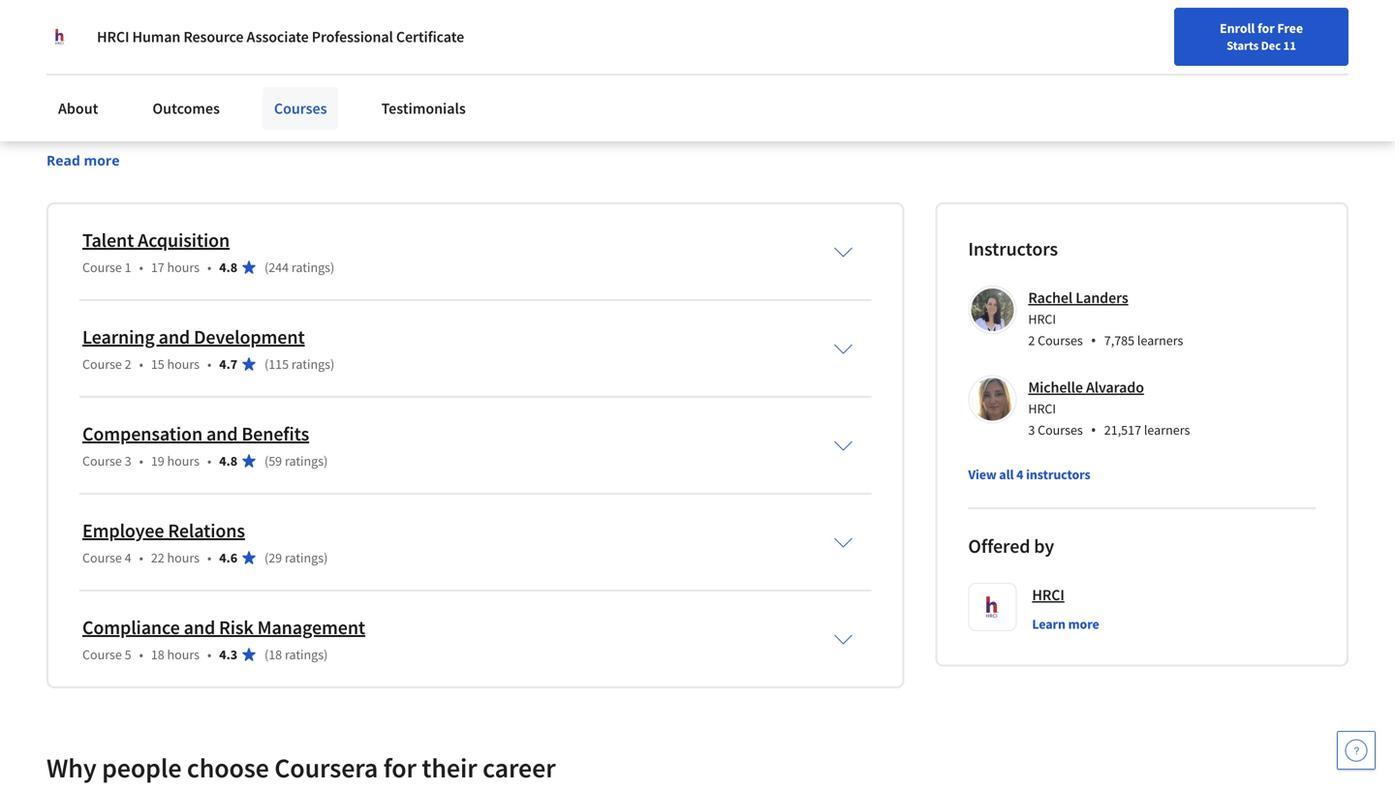 Task type: locate. For each thing, give the bounding box(es) containing it.
the right "hiring"
[[794, 76, 815, 96]]

and for development
[[159, 325, 190, 349]]

2 horizontal spatial human
[[719, 100, 767, 119]]

an right of
[[435, 123, 451, 142]]

0 horizontal spatial resource
[[97, 76, 157, 96]]

course down compliance
[[82, 646, 122, 664]]

0 vertical spatial human
[[132, 27, 180, 47]]

ratings for learning and development
[[292, 356, 331, 373]]

2 4.8 from the top
[[219, 453, 237, 470]]

0 vertical spatial in
[[737, 76, 750, 96]]

1 4.8 from the top
[[219, 259, 237, 276]]

5
[[334, 17, 348, 51], [125, 646, 131, 664]]

1 horizontal spatial 3
[[1029, 422, 1035, 439]]

1 vertical spatial 5
[[125, 646, 131, 664]]

course left 1
[[82, 259, 122, 276]]

career right the their
[[483, 752, 556, 785]]

in down role
[[704, 100, 716, 119]]

why people choose coursera for their career
[[47, 752, 556, 785]]

• left "4.6"
[[207, 549, 212, 567]]

ratings right 115
[[292, 356, 331, 373]]

hours right 22 on the left bottom
[[167, 549, 200, 567]]

5 ( from the top
[[265, 646, 269, 664]]

2 vertical spatial courses
[[1038, 422, 1083, 439]]

3 ( from the top
[[265, 453, 269, 470]]

in right role
[[737, 76, 750, 96]]

5 down compliance
[[125, 646, 131, 664]]

1 vertical spatial 2
[[125, 356, 131, 373]]

( right 4.3
[[265, 646, 269, 664]]

22
[[151, 549, 165, 567]]

2 course from the top
[[82, 356, 122, 373]]

more right learn at the right bottom of the page
[[1069, 616, 1100, 633]]

) right 115
[[331, 356, 335, 373]]

english button
[[1025, 39, 1142, 102]]

)
[[331, 259, 335, 276], [331, 356, 335, 373], [324, 453, 328, 470], [324, 549, 328, 567], [324, 646, 328, 664]]

4.7
[[219, 356, 237, 373]]

achievement
[[332, 123, 416, 142]]

115
[[269, 356, 289, 373]]

professional certificate - 5 course series
[[47, 17, 503, 51]]

role
[[709, 76, 734, 96]]

( 29 ratings )
[[265, 549, 328, 567]]

hours right the 15
[[167, 356, 200, 373]]

resources,
[[47, 123, 116, 142]]

learn
[[1032, 616, 1066, 633]]

4 down employee
[[125, 549, 131, 567]]

0 horizontal spatial 4
[[125, 549, 131, 567]]

0 horizontal spatial the
[[260, 123, 282, 142]]

hours for talent
[[167, 259, 200, 276]]

1 horizontal spatial more
[[1069, 616, 1100, 633]]

and up the 15
[[159, 325, 190, 349]]

hrci down michelle
[[1029, 400, 1056, 418]]

( for learning and development
[[265, 356, 269, 373]]

4.8 down compensation and benefits link
[[219, 453, 237, 470]]

professional up coursera image
[[47, 17, 190, 51]]

1 vertical spatial 4.8
[[219, 453, 237, 470]]

find
[[894, 61, 919, 79]]

1 vertical spatial courses
[[1038, 332, 1083, 349]]

1 horizontal spatial for
[[1258, 19, 1275, 37]]

can
[[146, 123, 170, 142]]

courses up the overall
[[274, 99, 327, 118]]

the right to
[[260, 123, 282, 142]]

by
[[1034, 534, 1055, 559]]

2 18 from the left
[[269, 646, 282, 664]]

) right 29
[[324, 549, 328, 567]]

individuals link
[[23, 0, 137, 39]]

None search field
[[276, 51, 596, 90]]

1 vertical spatial for
[[384, 752, 417, 785]]

courses inside rachel landers hrci 2 courses • 7,785 learners
[[1038, 332, 1083, 349]]

ratings right 59
[[285, 453, 324, 470]]

( right "4.6"
[[265, 549, 269, 567]]

individuals
[[52, 10, 129, 29]]

1 horizontal spatial professional
[[312, 27, 393, 47]]

why
[[47, 752, 97, 785]]

course down employee
[[82, 549, 122, 567]]

rachel landers image
[[971, 289, 1014, 331]]

18 down compliance
[[151, 646, 165, 664]]

) for compensation and benefits
[[324, 453, 328, 470]]

learners right 7,785
[[1138, 332, 1184, 349]]

employee relations link
[[82, 519, 245, 543]]

have
[[249, 76, 280, 96]]

4 right all
[[1017, 466, 1024, 484]]

0 vertical spatial 4
[[1017, 466, 1024, 484]]

hours
[[167, 259, 200, 276], [167, 356, 200, 373], [167, 453, 200, 470], [167, 549, 200, 567], [167, 646, 200, 664]]

• left "19"
[[139, 453, 143, 470]]

courses down michelle
[[1038, 422, 1083, 439]]

your
[[922, 61, 947, 79]]

1 vertical spatial resource
[[97, 76, 157, 96]]

1 vertical spatial the
[[260, 123, 282, 142]]

michelle alvarado hrci 3 courses • 21,517 learners
[[1029, 378, 1190, 440]]

human up professionals
[[132, 27, 180, 47]]

and left benefits
[[206, 422, 238, 446]]

(
[[265, 259, 269, 276], [265, 356, 269, 373], [265, 453, 269, 470], [265, 549, 269, 567], [265, 646, 269, 664]]

talent acquisition link
[[82, 228, 230, 252]]

5 right -
[[334, 17, 348, 51]]

courses link
[[263, 87, 339, 130]]

and
[[332, 100, 356, 119], [159, 325, 190, 349], [206, 422, 238, 446], [184, 616, 215, 640]]

) right 244
[[331, 259, 335, 276]]

1 hours from the top
[[167, 259, 200, 276]]

2 vertical spatial human
[[719, 100, 767, 119]]

course for learning and development
[[82, 356, 122, 373]]

course down compensation
[[82, 453, 122, 470]]

for left the their
[[384, 752, 417, 785]]

1 horizontal spatial 2
[[1029, 332, 1035, 349]]

ratings for talent acquisition
[[292, 259, 331, 276]]

1 ( from the top
[[265, 259, 269, 276]]

more down "resources,"
[[84, 151, 120, 170]]

1 horizontal spatial career
[[660, 100, 701, 119]]

0 horizontal spatial career
[[483, 752, 556, 785]]

more inside button
[[1069, 616, 1100, 633]]

learners for landers
[[1138, 332, 1184, 349]]

• left 4.3
[[207, 646, 212, 664]]

course for employee relations
[[82, 549, 122, 567]]

1 vertical spatial 4
[[125, 549, 131, 567]]

59
[[269, 453, 282, 470]]

4 course from the top
[[82, 549, 122, 567]]

1 horizontal spatial 18
[[269, 646, 282, 664]]

and for benefits
[[206, 422, 238, 446]]

certificate
[[195, 17, 315, 51], [396, 27, 464, 47]]

hours right "19"
[[167, 453, 200, 470]]

a
[[283, 76, 291, 96], [667, 76, 675, 96], [415, 100, 423, 119], [649, 100, 657, 119]]

an
[[433, 76, 449, 96], [435, 123, 451, 142]]

ratings for employee relations
[[285, 549, 324, 567]]

ratings
[[292, 259, 331, 276], [292, 356, 331, 373], [285, 453, 324, 470], [285, 549, 324, 567], [285, 646, 324, 664]]

course 4 • 22 hours •
[[82, 549, 212, 567]]

an right on
[[433, 76, 449, 96]]

2
[[1029, 332, 1035, 349], [125, 356, 131, 373]]

0 horizontal spatial 3
[[125, 453, 131, 470]]

courses down 'rachel' on the top of the page
[[1038, 332, 1083, 349]]

learners inside michelle alvarado hrci 3 courses • 21,517 learners
[[1144, 422, 1190, 439]]

find your new career link
[[884, 58, 1025, 82]]

ratings right 29
[[285, 549, 324, 567]]

1 course from the top
[[82, 259, 122, 276]]

learners right 21,517
[[1144, 422, 1190, 439]]

1 horizontal spatial the
[[794, 76, 815, 96]]

resource inside human resource professionals have a significant impact on an organization's success. they play a vital role in hiring the right people, developing employee policies, and creating a positive work culture. by pursuing a career in human resources, you can contribute to the overall achievement of an organization. read more
[[97, 76, 157, 96]]

2 down learning
[[125, 356, 131, 373]]

testimonials link
[[370, 87, 478, 130]]

resource up people,
[[97, 76, 157, 96]]

1 horizontal spatial in
[[737, 76, 750, 96]]

starts
[[1227, 38, 1259, 53]]

for up dec
[[1258, 19, 1275, 37]]

4.8 for acquisition
[[219, 259, 237, 276]]

0 vertical spatial 4.8
[[219, 259, 237, 276]]

• down compensation and benefits in the left of the page
[[207, 453, 212, 470]]

instructors
[[968, 237, 1058, 261]]

more
[[84, 151, 120, 170], [1069, 616, 1100, 633]]

29
[[269, 549, 282, 567]]

and left risk
[[184, 616, 215, 640]]

• left 21,517
[[1091, 420, 1097, 440]]

1 horizontal spatial 4
[[1017, 466, 1024, 484]]

career
[[660, 100, 701, 119], [483, 752, 556, 785]]

human up about
[[47, 76, 94, 96]]

learners
[[1138, 332, 1184, 349], [1144, 422, 1190, 439]]

courses inside michelle alvarado hrci 3 courses • 21,517 learners
[[1038, 422, 1083, 439]]

course 1 • 17 hours •
[[82, 259, 212, 276]]

certificate up on
[[396, 27, 464, 47]]

1 18 from the left
[[151, 646, 165, 664]]

3 course from the top
[[82, 453, 122, 470]]

view all 4 instructors button
[[968, 465, 1091, 485]]

1 vertical spatial learners
[[1144, 422, 1190, 439]]

0 vertical spatial 3
[[1029, 422, 1035, 439]]

4 hours from the top
[[167, 549, 200, 567]]

all
[[999, 466, 1014, 484]]

0 vertical spatial resource
[[183, 27, 244, 47]]

hours right 17
[[167, 259, 200, 276]]

professional
[[47, 17, 190, 51], [312, 27, 393, 47]]

the
[[794, 76, 815, 96], [260, 123, 282, 142]]

in
[[737, 76, 750, 96], [704, 100, 716, 119]]

1 vertical spatial in
[[704, 100, 716, 119]]

1 vertical spatial more
[[1069, 616, 1100, 633]]

) for talent acquisition
[[331, 259, 335, 276]]

find your new career
[[894, 61, 1015, 79]]

professional up the significant
[[312, 27, 393, 47]]

0 vertical spatial learners
[[1138, 332, 1184, 349]]

3 up view all 4 instructors
[[1029, 422, 1035, 439]]

244
[[269, 259, 289, 276]]

0 horizontal spatial more
[[84, 151, 120, 170]]

certificate up "have"
[[195, 17, 315, 51]]

0 vertical spatial the
[[794, 76, 815, 96]]

• left 7,785
[[1091, 330, 1097, 351]]

0 horizontal spatial 18
[[151, 646, 165, 664]]

21,517
[[1105, 422, 1142, 439]]

career inside human resource professionals have a significant impact on an organization's success. they play a vital role in hiring the right people, developing employee policies, and creating a positive work culture. by pursuing a career in human resources, you can contribute to the overall achievement of an organization. read more
[[660, 100, 701, 119]]

hiring
[[753, 76, 791, 96]]

course 3 • 19 hours •
[[82, 453, 212, 470]]

11
[[1284, 38, 1297, 53]]

ratings for compensation and benefits
[[285, 453, 324, 470]]

4.8 left 244
[[219, 259, 237, 276]]

3 hours from the top
[[167, 453, 200, 470]]

vital
[[678, 76, 706, 96]]

0 horizontal spatial 2
[[125, 356, 131, 373]]

1 vertical spatial human
[[47, 76, 94, 96]]

ratings right 244
[[292, 259, 331, 276]]

0 vertical spatial career
[[660, 100, 701, 119]]

3 left "19"
[[125, 453, 131, 470]]

) right 59
[[324, 453, 328, 470]]

( up development at top left
[[265, 259, 269, 276]]

2 down 'rachel' on the top of the page
[[1029, 332, 1035, 349]]

risk
[[219, 616, 254, 640]]

2 hours from the top
[[167, 356, 200, 373]]

0 vertical spatial more
[[84, 151, 120, 170]]

5 hours from the top
[[167, 646, 200, 664]]

help center image
[[1345, 739, 1368, 763]]

hours left 4.3
[[167, 646, 200, 664]]

course down learning
[[82, 356, 122, 373]]

hrci link
[[1032, 583, 1065, 607]]

ratings down management
[[285, 646, 324, 664]]

human down role
[[719, 100, 767, 119]]

1 horizontal spatial human
[[132, 27, 180, 47]]

success.
[[546, 76, 599, 96]]

0 vertical spatial 2
[[1029, 332, 1035, 349]]

employee
[[82, 519, 164, 543]]

• right 1
[[139, 259, 143, 276]]

rachel
[[1029, 288, 1073, 308]]

4.6
[[219, 549, 237, 567]]

1 vertical spatial an
[[435, 123, 451, 142]]

course
[[82, 259, 122, 276], [82, 356, 122, 373], [82, 453, 122, 470], [82, 549, 122, 567], [82, 646, 122, 664]]

• down compliance
[[139, 646, 143, 664]]

coursera
[[275, 752, 378, 785]]

learn more
[[1032, 616, 1100, 633]]

5 course from the top
[[82, 646, 122, 664]]

learners inside rachel landers hrci 2 courses • 7,785 learners
[[1138, 332, 1184, 349]]

4 ( from the top
[[265, 549, 269, 567]]

0 vertical spatial 5
[[334, 17, 348, 51]]

0 horizontal spatial for
[[384, 752, 417, 785]]

18 down management
[[269, 646, 282, 664]]

) down management
[[324, 646, 328, 664]]

hrci down 'rachel' on the top of the page
[[1029, 311, 1056, 328]]

7,785
[[1105, 332, 1135, 349]]

• left 22 on the left bottom
[[139, 549, 143, 567]]

1 horizontal spatial resource
[[183, 27, 244, 47]]

people
[[102, 752, 182, 785]]

resource up professionals
[[183, 27, 244, 47]]

2 ( from the top
[[265, 356, 269, 373]]

new
[[950, 61, 975, 79]]

policies,
[[275, 100, 328, 119]]

career down vital
[[660, 100, 701, 119]]

4 inside button
[[1017, 466, 1024, 484]]

compliance and risk management
[[82, 616, 365, 640]]

0 vertical spatial for
[[1258, 19, 1275, 37]]

1 vertical spatial 3
[[125, 453, 131, 470]]

( down benefits
[[265, 453, 269, 470]]

( down development at top left
[[265, 356, 269, 373]]

and down the significant
[[332, 100, 356, 119]]



Task type: describe. For each thing, give the bounding box(es) containing it.
( 18 ratings )
[[265, 646, 328, 664]]

( for compliance and risk management
[[265, 646, 269, 664]]

dec
[[1261, 38, 1281, 53]]

course 2 • 15 hours •
[[82, 356, 212, 373]]

4.3
[[219, 646, 237, 664]]

relations
[[168, 519, 245, 543]]

1 horizontal spatial certificate
[[396, 27, 464, 47]]

developing
[[132, 100, 205, 119]]

hrci up learn at the right bottom of the page
[[1032, 586, 1065, 605]]

and inside human resource professionals have a significant impact on an organization's success. they play a vital role in hiring the right people, developing employee policies, and creating a positive work culture. by pursuing a career in human resources, you can contribute to the overall achievement of an organization. read more
[[332, 100, 356, 119]]

employee relations
[[82, 519, 245, 543]]

significant
[[294, 76, 362, 96]]

0 horizontal spatial 5
[[125, 646, 131, 664]]

outcomes link
[[141, 87, 232, 130]]

hrci up coursera image
[[97, 27, 129, 47]]

you
[[119, 123, 143, 142]]

view
[[968, 466, 997, 484]]

course for compensation and benefits
[[82, 453, 122, 470]]

1 vertical spatial career
[[483, 752, 556, 785]]

0 horizontal spatial human
[[47, 76, 94, 96]]

their
[[422, 752, 477, 785]]

about
[[58, 99, 98, 118]]

0 horizontal spatial certificate
[[195, 17, 315, 51]]

compensation
[[82, 422, 203, 446]]

and for risk
[[184, 616, 215, 640]]

choose
[[187, 752, 269, 785]]

pursuing
[[589, 100, 646, 119]]

compensation and benefits link
[[82, 422, 309, 446]]

associate
[[247, 27, 309, 47]]

learning
[[82, 325, 155, 349]]

right
[[47, 100, 77, 119]]

learning and development link
[[82, 325, 305, 349]]

• inside michelle alvarado hrci 3 courses • 21,517 learners
[[1091, 420, 1097, 440]]

rachel landers link
[[1029, 288, 1129, 308]]

-
[[320, 17, 329, 51]]

development
[[194, 325, 305, 349]]

free
[[1278, 19, 1303, 37]]

creating
[[360, 100, 412, 119]]

• down acquisition
[[207, 259, 212, 276]]

work
[[481, 100, 513, 119]]

courses for rachel
[[1038, 332, 1083, 349]]

people,
[[80, 100, 129, 119]]

overall
[[285, 123, 329, 142]]

acquisition
[[138, 228, 230, 252]]

) for employee relations
[[324, 549, 328, 567]]

hours for compensation
[[167, 453, 200, 470]]

hours for employee
[[167, 549, 200, 567]]

0 vertical spatial an
[[433, 76, 449, 96]]

ratings for compliance and risk management
[[285, 646, 324, 664]]

series
[[436, 17, 503, 51]]

to
[[244, 123, 257, 142]]

• inside rachel landers hrci 2 courses • 7,785 learners
[[1091, 330, 1097, 351]]

michelle alvarado image
[[971, 378, 1014, 421]]

read more button
[[47, 150, 120, 171]]

on
[[413, 76, 430, 96]]

of
[[419, 123, 432, 142]]

learners for alvarado
[[1144, 422, 1190, 439]]

0 horizontal spatial professional
[[47, 17, 190, 51]]

talent acquisition
[[82, 228, 230, 252]]

enroll for free starts dec 11
[[1220, 19, 1303, 53]]

hrci inside rachel landers hrci 2 courses • 7,785 learners
[[1029, 311, 1056, 328]]

( 59 ratings )
[[265, 453, 328, 470]]

• left the 15
[[139, 356, 143, 373]]

1
[[125, 259, 131, 276]]

about link
[[47, 87, 110, 130]]

• left 4.7
[[207, 356, 212, 373]]

landers
[[1076, 288, 1129, 308]]

) for learning and development
[[331, 356, 335, 373]]

a right play
[[667, 76, 675, 96]]

for inside enroll for free starts dec 11
[[1258, 19, 1275, 37]]

benefits
[[242, 422, 309, 446]]

course
[[354, 17, 430, 51]]

compensation and benefits
[[82, 422, 309, 446]]

hrci image
[[47, 23, 74, 50]]

0 vertical spatial courses
[[274, 99, 327, 118]]

human resource professionals have a significant impact on an organization's success. they play a vital role in hiring the right people, developing employee policies, and creating a positive work culture. by pursuing a career in human resources, you can contribute to the overall achievement of an organization. read more
[[47, 76, 818, 170]]

impact
[[365, 76, 410, 96]]

course for talent acquisition
[[82, 259, 122, 276]]

career
[[978, 61, 1015, 79]]

outcomes
[[153, 99, 220, 118]]

4.8 for and
[[219, 453, 237, 470]]

3 inside michelle alvarado hrci 3 courses • 21,517 learners
[[1029, 422, 1035, 439]]

instructors
[[1026, 466, 1091, 484]]

1 horizontal spatial 5
[[334, 17, 348, 51]]

organization.
[[454, 123, 539, 142]]

0 horizontal spatial in
[[704, 100, 716, 119]]

michelle alvarado link
[[1029, 378, 1144, 397]]

2 inside rachel landers hrci 2 courses • 7,785 learners
[[1029, 332, 1035, 349]]

offered
[[968, 534, 1031, 559]]

course for compliance and risk management
[[82, 646, 122, 664]]

a right "have"
[[283, 76, 291, 96]]

positive
[[426, 100, 478, 119]]

contribute
[[173, 123, 241, 142]]

19
[[151, 453, 165, 470]]

compliance
[[82, 616, 180, 640]]

) for compliance and risk management
[[324, 646, 328, 664]]

hrci inside michelle alvarado hrci 3 courses • 21,517 learners
[[1029, 400, 1056, 418]]

( for employee relations
[[265, 549, 269, 567]]

offered by
[[968, 534, 1055, 559]]

hrci human resource associate professional certificate
[[97, 27, 464, 47]]

a down on
[[415, 100, 423, 119]]

( 115 ratings )
[[265, 356, 335, 373]]

( for compensation and benefits
[[265, 453, 269, 470]]

course 5 • 18 hours •
[[82, 646, 212, 664]]

hours for learning
[[167, 356, 200, 373]]

learning and development
[[82, 325, 305, 349]]

show notifications image
[[1170, 63, 1193, 86]]

more inside human resource professionals have a significant impact on an organization's success. they play a vital role in hiring the right people, developing employee policies, and creating a positive work culture. by pursuing a career in human resources, you can contribute to the overall achievement of an organization. read more
[[84, 151, 120, 170]]

testimonials
[[381, 99, 466, 118]]

play
[[637, 76, 664, 96]]

15
[[151, 356, 165, 373]]

they
[[602, 76, 633, 96]]

professionals
[[160, 76, 246, 96]]

courses for michelle
[[1038, 422, 1083, 439]]

a down play
[[649, 100, 657, 119]]

( for talent acquisition
[[265, 259, 269, 276]]

rachel landers hrci 2 courses • 7,785 learners
[[1029, 288, 1184, 351]]

talent
[[82, 228, 134, 252]]

hours for compliance
[[167, 646, 200, 664]]

coursera image
[[23, 55, 146, 86]]



Task type: vqa. For each thing, say whether or not it's contained in the screenshot.


